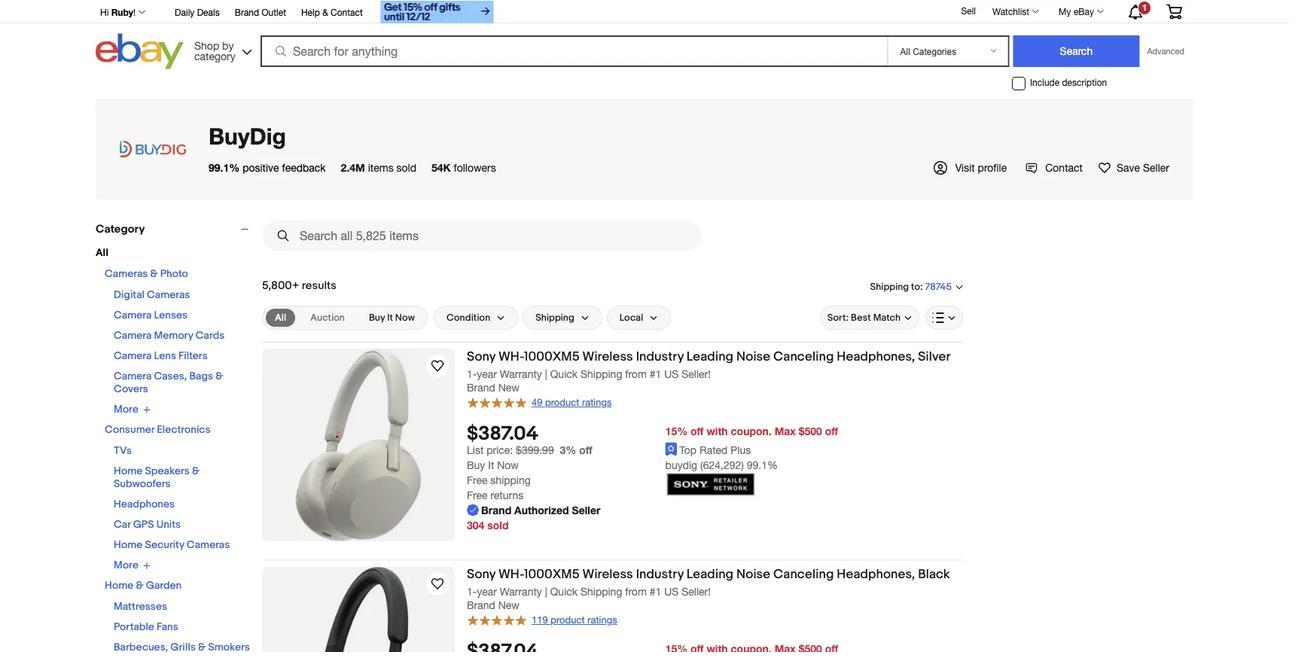 Task type: vqa. For each thing, say whether or not it's contained in the screenshot.
My eBay link at the right of page
yes



Task type: describe. For each thing, give the bounding box(es) containing it.
buydig
[[209, 122, 286, 150]]

!
[[133, 7, 136, 17]]

sony wh-1000xm5 wireless industry leading noise canceling headphones, black heading
[[467, 567, 950, 582]]

from for sony wh-1000xm5 wireless industry leading noise canceling headphones, silver
[[625, 368, 647, 380]]

new for sony wh-1000xm5 wireless industry leading noise canceling headphones, black
[[498, 599, 520, 612]]

top rated plus
[[680, 443, 751, 456]]

1 vertical spatial home
[[114, 539, 143, 552]]

security
[[145, 539, 184, 552]]

include description
[[1030, 77, 1107, 88]]

sony wh-1000xm5 wireless industry leading noise canceling headphones, silver heading
[[467, 349, 951, 365]]

price:
[[487, 443, 513, 456]]

119
[[532, 614, 548, 626]]

canceling for black
[[774, 567, 834, 582]]

save seller
[[1117, 161, 1170, 174]]

canceling for silver
[[774, 349, 834, 365]]

1- for sony wh-1000xm5 wireless industry leading noise canceling headphones, black
[[467, 585, 477, 598]]

buydig
[[665, 459, 698, 471]]

shipping inside shipping to : 78745
[[870, 281, 909, 292]]

product for sony wh-1000xm5 wireless industry leading noise canceling headphones, black
[[551, 614, 585, 626]]

brand inside sony wh-1000xm5 wireless industry leading noise canceling headphones, black 1-year warranty | quick shipping from #1 us seller! brand new
[[467, 599, 495, 612]]

my
[[1059, 6, 1071, 17]]

shop by category banner
[[92, 0, 1194, 73]]

local button
[[607, 306, 671, 330]]

1 horizontal spatial now
[[497, 459, 519, 471]]

sell
[[961, 5, 976, 16]]

car
[[114, 519, 131, 531]]

digital
[[114, 289, 145, 302]]

& for photo
[[150, 268, 158, 281]]

positive
[[243, 161, 279, 174]]

brand outlet
[[235, 7, 286, 17]]

watch sony wh-1000xm5 wireless industry leading noise canceling headphones, silver image
[[429, 357, 447, 375]]

shipping inside sony wh-1000xm5 wireless industry leading noise canceling headphones, silver 1-year warranty | quick shipping from #1 us seller! brand new
[[581, 368, 622, 380]]

cases,
[[154, 370, 187, 383]]

your shopping cart image
[[1166, 4, 1183, 19]]

wireless for sony wh-1000xm5 wireless industry leading noise canceling headphones, black
[[583, 567, 633, 582]]

1000xm5 for sony wh-1000xm5 wireless industry leading noise canceling headphones, silver
[[524, 349, 580, 365]]

ratings for sony wh-1000xm5 wireless industry leading noise canceling headphones, black
[[588, 614, 617, 626]]

quick for sony wh-1000xm5 wireless industry leading noise canceling headphones, black
[[550, 585, 578, 598]]

2.4m items sold
[[341, 161, 416, 174]]

cameras & photo
[[105, 268, 188, 281]]

items
[[368, 161, 394, 174]]

sold inside free returns brand authorized seller 304 sold
[[487, 519, 509, 531]]

shipping button
[[523, 306, 602, 330]]

& for contact
[[322, 7, 328, 17]]

outlet
[[262, 7, 286, 17]]

help
[[301, 7, 320, 17]]

1- for sony wh-1000xm5 wireless industry leading noise canceling headphones, silver
[[467, 368, 477, 380]]

watchlist
[[993, 6, 1030, 17]]

home & garden link
[[105, 580, 182, 592]]

visit profile
[[956, 161, 1007, 174]]

coupon.
[[731, 425, 772, 437]]

0 horizontal spatial buy it now
[[369, 312, 415, 324]]

1 button
[[1115, 1, 1155, 22]]

portable fans link
[[114, 621, 178, 634]]

| for sony wh-1000xm5 wireless industry leading noise canceling headphones, silver
[[545, 368, 547, 380]]

49 product ratings
[[532, 396, 612, 408]]

cameras inside digital cameras camera lenses camera memory cards camera lens filters camera cases, bags & covers
[[147, 289, 190, 302]]

feedback
[[282, 161, 326, 174]]

& inside tvs home speakers & subwoofers headphones car gps units home security cameras
[[192, 465, 200, 478]]

camera cases, bags & covers link
[[114, 370, 223, 396]]

industry for sony wh-1000xm5 wireless industry leading noise canceling headphones, black
[[636, 567, 684, 582]]

shop by category button
[[188, 34, 255, 66]]

headphones, for black
[[837, 567, 915, 582]]

results
[[302, 279, 337, 292]]

headphones
[[114, 498, 175, 511]]

ratings for sony wh-1000xm5 wireless industry leading noise canceling headphones, silver
[[582, 396, 612, 408]]

watchlist link
[[984, 2, 1046, 20]]

subwoofers
[[114, 478, 171, 491]]

99.1% inside buydig (624,292) 99.1% free shipping
[[747, 459, 778, 471]]

sort: best match
[[827, 312, 901, 324]]

product for sony wh-1000xm5 wireless industry leading noise canceling headphones, silver
[[545, 396, 579, 408]]

seller inside free returns brand authorized seller 304 sold
[[572, 504, 601, 516]]

list
[[467, 443, 484, 456]]

ebay
[[1074, 6, 1094, 17]]

units
[[156, 519, 181, 531]]

:
[[920, 281, 923, 292]]

brand outlet link
[[235, 5, 286, 21]]

2 horizontal spatial off
[[825, 425, 838, 437]]

sort:
[[827, 312, 849, 324]]

15% off with coupon. max $500 off list price: $399.99 3% off
[[467, 425, 838, 456]]

4 camera from the top
[[114, 370, 152, 383]]

5,800+ results
[[262, 279, 337, 292]]

| for sony wh-1000xm5 wireless industry leading noise canceling headphones, black
[[545, 585, 547, 598]]

0 horizontal spatial now
[[395, 312, 415, 324]]

0 vertical spatial sold
[[397, 161, 416, 174]]

shop by category
[[194, 39, 236, 62]]

leading for silver
[[687, 349, 734, 365]]

my ebay
[[1059, 6, 1094, 17]]

followers
[[454, 161, 496, 174]]

15%
[[665, 425, 688, 437]]

quick for sony wh-1000xm5 wireless industry leading noise canceling headphones, silver
[[550, 368, 578, 380]]

condition button
[[434, 306, 518, 330]]

cameras inside tvs home speakers & subwoofers headphones car gps units home security cameras
[[187, 539, 230, 552]]

year for sony wh-1000xm5 wireless industry leading noise canceling headphones, black
[[477, 585, 497, 598]]

seller inside button
[[1143, 161, 1170, 174]]

condition
[[447, 312, 490, 324]]

free returns brand authorized seller 304 sold
[[467, 489, 601, 531]]

$387.04 main content
[[262, 215, 963, 652]]

contact inside account navigation
[[331, 7, 363, 17]]

#1 for sony wh-1000xm5 wireless industry leading noise canceling headphones, silver
[[650, 368, 662, 380]]

& for garden
[[136, 580, 144, 592]]

watch sony wh-1000xm5 wireless industry leading noise canceling headphones, black image
[[429, 575, 447, 593]]

buy it now link
[[360, 309, 424, 327]]

all inside $387.04 'main content'
[[275, 312, 286, 323]]

warranty for sony wh-1000xm5 wireless industry leading noise canceling headphones, silver
[[500, 368, 542, 380]]

us for sony wh-1000xm5 wireless industry leading noise canceling headphones, black
[[664, 585, 679, 598]]

daily
[[175, 7, 195, 17]]

deals
[[197, 7, 220, 17]]

Search for anything text field
[[263, 37, 885, 66]]

hi ruby !
[[100, 7, 136, 17]]

54k followers
[[432, 161, 496, 174]]

headphones link
[[114, 498, 175, 511]]

help & contact
[[301, 7, 363, 17]]

noise for black
[[737, 567, 771, 582]]

shipping to : 78745
[[870, 281, 952, 293]]

year for sony wh-1000xm5 wireless industry leading noise canceling headphones, silver
[[477, 368, 497, 380]]

lens
[[154, 350, 176, 363]]

garden
[[146, 580, 182, 592]]

shipping
[[491, 474, 531, 486]]

seller! for black
[[682, 585, 711, 598]]

returns
[[491, 489, 524, 501]]

sort: best match button
[[821, 306, 920, 330]]

leading for black
[[687, 567, 734, 582]]

save
[[1117, 161, 1140, 174]]

0 vertical spatial cameras
[[105, 268, 148, 281]]

1
[[1143, 3, 1147, 12]]

photo
[[160, 268, 188, 281]]

sony wh-1000xm5 wireless industry leading noise canceling headphones, black 1-year warranty | quick shipping from #1 us seller! brand new
[[467, 567, 950, 612]]

warranty for sony wh-1000xm5 wireless industry leading noise canceling headphones, black
[[500, 585, 542, 598]]

54k
[[432, 161, 451, 174]]

304
[[467, 519, 485, 531]]

consumer
[[105, 424, 154, 436]]

2 vertical spatial home
[[105, 580, 134, 592]]

auction
[[310, 312, 345, 324]]

best
[[851, 312, 871, 324]]

sony wh-1000xm5 wireless industry leading noise canceling headphones, black image
[[262, 567, 455, 652]]

0 vertical spatial it
[[387, 312, 393, 324]]

covers
[[114, 383, 148, 396]]



Task type: locate. For each thing, give the bounding box(es) containing it.
2 new from the top
[[498, 599, 520, 612]]

wh- inside sony wh-1000xm5 wireless industry leading noise canceling headphones, black 1-year warranty | quick shipping from #1 us seller! brand new
[[499, 567, 524, 582]]

1 vertical spatial seller
[[572, 504, 601, 516]]

year inside sony wh-1000xm5 wireless industry leading noise canceling headphones, black 1-year warranty | quick shipping from #1 us seller! brand new
[[477, 585, 497, 598]]

more
[[114, 403, 139, 416], [114, 559, 139, 572]]

warranty inside sony wh-1000xm5 wireless industry leading noise canceling headphones, silver 1-year warranty | quick shipping from #1 us seller! brand new
[[500, 368, 542, 380]]

more for home security cameras
[[114, 559, 139, 572]]

0 vertical spatial noise
[[737, 349, 771, 365]]

1 noise from the top
[[737, 349, 771, 365]]

2 year from the top
[[477, 585, 497, 598]]

buy right auction link
[[369, 312, 385, 324]]

warranty up 119
[[500, 585, 542, 598]]

tvs
[[114, 445, 132, 458]]

99.1% down 'plus'
[[747, 459, 778, 471]]

0 vertical spatial us
[[664, 368, 679, 380]]

1000xm5 up "119 product ratings" link
[[524, 567, 580, 582]]

0 vertical spatial 99.1%
[[209, 161, 240, 174]]

tvs link
[[114, 445, 132, 458]]

2 us from the top
[[664, 585, 679, 598]]

2 free from the top
[[467, 489, 488, 501]]

buydig image
[[120, 141, 186, 157]]

brand inside account navigation
[[235, 7, 259, 17]]

1 1000xm5 from the top
[[524, 349, 580, 365]]

profile
[[978, 161, 1007, 174]]

more up "consumer"
[[114, 403, 139, 416]]

year right watch sony wh-1000xm5 wireless industry leading noise canceling headphones, black image
[[477, 585, 497, 598]]

seller
[[1143, 161, 1170, 174], [572, 504, 601, 516]]

0 vertical spatial all
[[96, 247, 108, 259]]

1 vertical spatial headphones,
[[837, 567, 915, 582]]

99.1% positive feedback
[[209, 161, 326, 174]]

1 vertical spatial product
[[551, 614, 585, 626]]

1 horizontal spatial it
[[488, 459, 494, 471]]

seller right the save
[[1143, 161, 1170, 174]]

more button
[[114, 403, 151, 416], [114, 559, 151, 572]]

1 horizontal spatial seller
[[1143, 161, 1170, 174]]

all
[[96, 247, 108, 259], [275, 312, 286, 323]]

(624,292)
[[700, 459, 744, 471]]

more for camera cases, bags & covers
[[114, 403, 139, 416]]

1 new from the top
[[498, 381, 520, 394]]

1- inside sony wh-1000xm5 wireless industry leading noise canceling headphones, silver 1-year warranty | quick shipping from #1 us seller! brand new
[[467, 368, 477, 380]]

1 industry from the top
[[636, 349, 684, 365]]

brand left outlet
[[235, 7, 259, 17]]

1 vertical spatial sony
[[467, 567, 496, 582]]

description
[[1062, 77, 1107, 88]]

home down tvs link on the bottom left
[[114, 465, 143, 478]]

brand up the $387.04
[[467, 381, 495, 394]]

headphones, inside sony wh-1000xm5 wireless industry leading noise canceling headphones, silver 1-year warranty | quick shipping from #1 us seller! brand new
[[837, 349, 915, 365]]

0 vertical spatial seller
[[1143, 161, 1170, 174]]

my ebay link
[[1051, 2, 1111, 20]]

119 product ratings
[[532, 614, 617, 626]]

more up the home & garden link
[[114, 559, 139, 572]]

new inside sony wh-1000xm5 wireless industry leading noise canceling headphones, black 1-year warranty | quick shipping from #1 us seller! brand new
[[498, 599, 520, 612]]

2 | from the top
[[545, 585, 547, 598]]

cameras up digital
[[105, 268, 148, 281]]

seller right authorized
[[572, 504, 601, 516]]

0 horizontal spatial contact
[[331, 7, 363, 17]]

1 horizontal spatial 99.1%
[[747, 459, 778, 471]]

seller!
[[682, 368, 711, 380], [682, 585, 711, 598]]

& up 'mattresses' link in the bottom of the page
[[136, 580, 144, 592]]

1 vertical spatial wireless
[[583, 567, 633, 582]]

headphones,
[[837, 349, 915, 365], [837, 567, 915, 582]]

daily deals
[[175, 7, 220, 17]]

2 wh- from the top
[[499, 567, 524, 582]]

1 vertical spatial buy
[[467, 459, 485, 471]]

0 vertical spatial contact
[[331, 7, 363, 17]]

sony for sony wh-1000xm5 wireless industry leading noise canceling headphones, silver
[[467, 349, 496, 365]]

canceling
[[774, 349, 834, 365], [774, 567, 834, 582]]

0 vertical spatial product
[[545, 396, 579, 408]]

quick inside sony wh-1000xm5 wireless industry leading noise canceling headphones, black 1-year warranty | quick shipping from #1 us seller! brand new
[[550, 585, 578, 598]]

1 horizontal spatial contact
[[1046, 161, 1083, 174]]

0 vertical spatial industry
[[636, 349, 684, 365]]

None submit
[[1013, 35, 1140, 67]]

sony inside sony wh-1000xm5 wireless industry leading noise canceling headphones, black 1-year warranty | quick shipping from #1 us seller! brand new
[[467, 567, 496, 582]]

off
[[691, 425, 704, 437], [825, 425, 838, 437], [579, 443, 592, 456]]

1 horizontal spatial off
[[691, 425, 704, 437]]

mattresses portable fans
[[114, 601, 178, 634]]

home up 'mattresses' link in the bottom of the page
[[105, 580, 134, 592]]

industry
[[636, 349, 684, 365], [636, 567, 684, 582]]

buydig (624,292) 99.1% free shipping
[[467, 459, 778, 486]]

listing options selector. list view selected. image
[[932, 312, 957, 324]]

1 vertical spatial #1
[[650, 585, 662, 598]]

seller! inside sony wh-1000xm5 wireless industry leading noise canceling headphones, silver 1-year warranty | quick shipping from #1 us seller! brand new
[[682, 368, 711, 380]]

product right 49
[[545, 396, 579, 408]]

0 vertical spatial quick
[[550, 368, 578, 380]]

home down the car
[[114, 539, 143, 552]]

0 vertical spatial free
[[467, 474, 488, 486]]

from down local dropdown button
[[625, 368, 647, 380]]

us inside sony wh-1000xm5 wireless industry leading noise canceling headphones, silver 1-year warranty | quick shipping from #1 us seller! brand new
[[664, 368, 679, 380]]

it
[[387, 312, 393, 324], [488, 459, 494, 471]]

0 horizontal spatial off
[[579, 443, 592, 456]]

#1 for sony wh-1000xm5 wireless industry leading noise canceling headphones, black
[[650, 585, 662, 598]]

1 horizontal spatial all
[[275, 312, 286, 323]]

49
[[532, 396, 543, 408]]

& right help
[[322, 7, 328, 17]]

warranty inside sony wh-1000xm5 wireless industry leading noise canceling headphones, black 1-year warranty | quick shipping from #1 us seller! brand new
[[500, 585, 542, 598]]

2 more button from the top
[[114, 559, 151, 572]]

max
[[775, 425, 796, 437]]

0 vertical spatial new
[[498, 381, 520, 394]]

1 vertical spatial leading
[[687, 567, 734, 582]]

1 vertical spatial 1-
[[467, 585, 477, 598]]

All selected text field
[[275, 311, 286, 325]]

1 horizontal spatial sold
[[487, 519, 509, 531]]

quick
[[550, 368, 578, 380], [550, 585, 578, 598]]

1 vertical spatial sold
[[487, 519, 509, 531]]

us inside sony wh-1000xm5 wireless industry leading noise canceling headphones, black 1-year warranty | quick shipping from #1 us seller! brand new
[[664, 585, 679, 598]]

all down 5,800+
[[275, 312, 286, 323]]

rated
[[700, 443, 728, 456]]

0 vertical spatial seller!
[[682, 368, 711, 380]]

| up 49 product ratings link
[[545, 368, 547, 380]]

new for sony wh-1000xm5 wireless industry leading noise canceling headphones, silver
[[498, 381, 520, 394]]

sony down condition dropdown button
[[467, 349, 496, 365]]

1 year from the top
[[477, 368, 497, 380]]

1000xm5 for sony wh-1000xm5 wireless industry leading noise canceling headphones, black
[[524, 567, 580, 582]]

canceling inside sony wh-1000xm5 wireless industry leading noise canceling headphones, black 1-year warranty | quick shipping from #1 us seller! brand new
[[774, 567, 834, 582]]

sony wh-1000xm5 wireless industry leading noise canceling headphones, silver link
[[467, 349, 963, 367]]

& left "photo"
[[150, 268, 158, 281]]

1 vertical spatial it
[[488, 459, 494, 471]]

1 #1 from the top
[[650, 368, 662, 380]]

home
[[114, 465, 143, 478], [114, 539, 143, 552], [105, 580, 134, 592]]

0 horizontal spatial all
[[96, 247, 108, 259]]

warranty up 49
[[500, 368, 542, 380]]

sony right watch sony wh-1000xm5 wireless industry leading noise canceling headphones, black image
[[467, 567, 496, 582]]

0 vertical spatial canceling
[[774, 349, 834, 365]]

industry for sony wh-1000xm5 wireless industry leading noise canceling headphones, silver
[[636, 349, 684, 365]]

2 headphones, from the top
[[837, 567, 915, 582]]

off right $500
[[825, 425, 838, 437]]

1 vertical spatial canceling
[[774, 567, 834, 582]]

& inside digital cameras camera lenses camera memory cards camera lens filters camera cases, bags & covers
[[216, 370, 223, 383]]

1 vertical spatial new
[[498, 599, 520, 612]]

0 vertical spatial leading
[[687, 349, 734, 365]]

1 vertical spatial contact
[[1046, 161, 1083, 174]]

visit buydig ebay store! image
[[665, 472, 756, 497]]

category button
[[96, 222, 255, 236]]

quick up 119 product ratings
[[550, 585, 578, 598]]

brand down the returns
[[481, 504, 512, 516]]

from inside sony wh-1000xm5 wireless industry leading noise canceling headphones, black 1-year warranty | quick shipping from #1 us seller! brand new
[[625, 585, 647, 598]]

noise inside sony wh-1000xm5 wireless industry leading noise canceling headphones, black 1-year warranty | quick shipping from #1 us seller! brand new
[[737, 567, 771, 582]]

#1 down sony wh-1000xm5 wireless industry leading noise canceling headphones, black heading
[[650, 585, 662, 598]]

1 us from the top
[[664, 368, 679, 380]]

new up 49 product ratings link
[[498, 381, 520, 394]]

quick inside sony wh-1000xm5 wireless industry leading noise canceling headphones, silver 1-year warranty | quick shipping from #1 us seller! brand new
[[550, 368, 578, 380]]

1 camera from the top
[[114, 309, 152, 322]]

camera down digital
[[114, 309, 152, 322]]

1- right watch sony wh-1000xm5 wireless industry leading noise canceling headphones, black image
[[467, 585, 477, 598]]

shipping inside shipping dropdown button
[[536, 312, 575, 324]]

0 vertical spatial wireless
[[583, 349, 633, 365]]

1 warranty from the top
[[500, 368, 542, 380]]

seller! down sony wh-1000xm5 wireless industry leading noise canceling headphones, black heading
[[682, 585, 711, 598]]

0 horizontal spatial buy
[[369, 312, 385, 324]]

1 headphones, from the top
[[837, 349, 915, 365]]

us for sony wh-1000xm5 wireless industry leading noise canceling headphones, silver
[[664, 368, 679, 380]]

1 vertical spatial year
[[477, 585, 497, 598]]

wireless inside sony wh-1000xm5 wireless industry leading noise canceling headphones, black 1-year warranty | quick shipping from #1 us seller! brand new
[[583, 567, 633, 582]]

headphones, inside sony wh-1000xm5 wireless industry leading noise canceling headphones, black 1-year warranty | quick shipping from #1 us seller! brand new
[[837, 567, 915, 582]]

from down sony wh-1000xm5 wireless industry leading noise canceling headphones, black heading
[[625, 585, 647, 598]]

1 vertical spatial noise
[[737, 567, 771, 582]]

1 quick from the top
[[550, 368, 578, 380]]

noise for silver
[[737, 349, 771, 365]]

0 vertical spatial wh-
[[499, 349, 524, 365]]

home security cameras link
[[114, 539, 230, 552]]

0 horizontal spatial 99.1%
[[209, 161, 240, 174]]

0 vertical spatial headphones,
[[837, 349, 915, 365]]

2 camera from the top
[[114, 330, 152, 342]]

2.4m
[[341, 161, 365, 174]]

0 vertical spatial 1-
[[467, 368, 477, 380]]

cameras up lenses at the left
[[147, 289, 190, 302]]

1 vertical spatial from
[[625, 585, 647, 598]]

all down 'category'
[[96, 247, 108, 259]]

1 vertical spatial seller!
[[682, 585, 711, 598]]

0 vertical spatial #1
[[650, 368, 662, 380]]

1 vertical spatial more button
[[114, 559, 151, 572]]

camera down camera lens filters 'link'
[[114, 370, 152, 383]]

0 vertical spatial ratings
[[582, 396, 612, 408]]

free inside free returns brand authorized seller 304 sold
[[467, 489, 488, 501]]

0 vertical spatial from
[[625, 368, 647, 380]]

contact right help
[[331, 7, 363, 17]]

0 vertical spatial buy it now
[[369, 312, 415, 324]]

2 1000xm5 from the top
[[524, 567, 580, 582]]

new up "119 product ratings" link
[[498, 599, 520, 612]]

it right auction
[[387, 312, 393, 324]]

headphones, down sort: best match dropdown button
[[837, 349, 915, 365]]

contact link
[[1026, 161, 1083, 174]]

1 vertical spatial cameras
[[147, 289, 190, 302]]

camera down camera lenses link
[[114, 330, 152, 342]]

seller! for silver
[[682, 368, 711, 380]]

include
[[1030, 77, 1060, 88]]

brand inside sony wh-1000xm5 wireless industry leading noise canceling headphones, silver 1-year warranty | quick shipping from #1 us seller! brand new
[[467, 381, 495, 394]]

sony
[[467, 349, 496, 365], [467, 567, 496, 582]]

consumer electronics link
[[105, 424, 210, 436]]

wireless up 119 product ratings
[[583, 567, 633, 582]]

buy it now down price:
[[467, 459, 519, 471]]

with
[[707, 425, 728, 437]]

0 vertical spatial now
[[395, 312, 415, 324]]

buydig link
[[209, 122, 286, 150]]

1 vertical spatial all
[[275, 312, 286, 323]]

contact left the save
[[1046, 161, 1083, 174]]

shipping
[[870, 281, 909, 292], [536, 312, 575, 324], [581, 368, 622, 380], [581, 585, 622, 598]]

sony for sony wh-1000xm5 wireless industry leading noise canceling headphones, black
[[467, 567, 496, 582]]

wh- up "119 product ratings" link
[[499, 567, 524, 582]]

advanced
[[1147, 46, 1185, 56]]

off left with
[[691, 425, 704, 437]]

leading inside sony wh-1000xm5 wireless industry leading noise canceling headphones, silver 1-year warranty | quick shipping from #1 us seller! brand new
[[687, 349, 734, 365]]

2 noise from the top
[[737, 567, 771, 582]]

2 wireless from the top
[[583, 567, 633, 582]]

0 vertical spatial home
[[114, 465, 143, 478]]

industry inside sony wh-1000xm5 wireless industry leading noise canceling headphones, black 1-year warranty | quick shipping from #1 us seller! brand new
[[636, 567, 684, 582]]

all link
[[266, 309, 295, 327]]

sony wh-1000xm5 wireless industry leading noise canceling headphones, silver image
[[262, 349, 455, 542]]

1 free from the top
[[467, 474, 488, 486]]

us
[[664, 368, 679, 380], [664, 585, 679, 598]]

more button down covers
[[114, 403, 151, 416]]

2 vertical spatial cameras
[[187, 539, 230, 552]]

noise
[[737, 349, 771, 365], [737, 567, 771, 582]]

2 #1 from the top
[[650, 585, 662, 598]]

0 vertical spatial more
[[114, 403, 139, 416]]

electronics
[[157, 424, 210, 436]]

visit
[[956, 161, 975, 174]]

99.1% left the positive
[[209, 161, 240, 174]]

0 vertical spatial buy
[[369, 312, 385, 324]]

2 warranty from the top
[[500, 585, 542, 598]]

1 wh- from the top
[[499, 349, 524, 365]]

0 horizontal spatial it
[[387, 312, 393, 324]]

portable
[[114, 621, 154, 634]]

digital cameras link
[[114, 289, 190, 302]]

1 more button from the top
[[114, 403, 151, 416]]

cards
[[196, 330, 225, 342]]

headphones, for silver
[[837, 349, 915, 365]]

product right 119
[[551, 614, 585, 626]]

wh- for sony wh-1000xm5 wireless industry leading noise canceling headphones, silver
[[499, 349, 524, 365]]

0 horizontal spatial seller
[[572, 504, 601, 516]]

plus
[[731, 443, 751, 456]]

sony wh-1000xm5 wireless industry leading noise canceling headphones, silver 1-year warranty | quick shipping from #1 us seller! brand new
[[467, 349, 951, 394]]

year inside sony wh-1000xm5 wireless industry leading noise canceling headphones, silver 1-year warranty | quick shipping from #1 us seller! brand new
[[477, 368, 497, 380]]

new
[[498, 381, 520, 394], [498, 599, 520, 612]]

3 camera from the top
[[114, 350, 152, 363]]

1 horizontal spatial buy it now
[[467, 459, 519, 471]]

1000xm5 inside sony wh-1000xm5 wireless industry leading noise canceling headphones, silver 1-year warranty | quick shipping from #1 us seller! brand new
[[524, 349, 580, 365]]

canceling inside sony wh-1000xm5 wireless industry leading noise canceling headphones, silver 1-year warranty | quick shipping from #1 us seller! brand new
[[774, 349, 834, 365]]

0 vertical spatial warranty
[[500, 368, 542, 380]]

warranty
[[500, 368, 542, 380], [500, 585, 542, 598]]

&
[[322, 7, 328, 17], [150, 268, 158, 281], [216, 370, 223, 383], [192, 465, 200, 478], [136, 580, 144, 592]]

2 sony from the top
[[467, 567, 496, 582]]

sold right items
[[397, 161, 416, 174]]

1- right the 'watch sony wh-1000xm5 wireless industry leading noise canceling headphones, silver' image
[[467, 368, 477, 380]]

shop
[[194, 39, 219, 52]]

1 vertical spatial now
[[497, 459, 519, 471]]

wireless for sony wh-1000xm5 wireless industry leading noise canceling headphones, silver
[[583, 349, 633, 365]]

consumer electronics
[[105, 424, 210, 436]]

us down sony wh-1000xm5 wireless industry leading noise canceling headphones, black heading
[[664, 585, 679, 598]]

by
[[222, 39, 234, 52]]

seller! inside sony wh-1000xm5 wireless industry leading noise canceling headphones, black 1-year warranty | quick shipping from #1 us seller! brand new
[[682, 585, 711, 598]]

1000xm5 inside sony wh-1000xm5 wireless industry leading noise canceling headphones, black 1-year warranty | quick shipping from #1 us seller! brand new
[[524, 567, 580, 582]]

0 vertical spatial more button
[[114, 403, 151, 416]]

0 vertical spatial sony
[[467, 349, 496, 365]]

now
[[395, 312, 415, 324], [497, 459, 519, 471]]

& right speakers
[[192, 465, 200, 478]]

2 leading from the top
[[687, 567, 734, 582]]

tvs home speakers & subwoofers headphones car gps units home security cameras
[[114, 445, 230, 552]]

ruby
[[111, 7, 133, 17]]

memory
[[154, 330, 193, 342]]

#1
[[650, 368, 662, 380], [650, 585, 662, 598]]

1- inside sony wh-1000xm5 wireless industry leading noise canceling headphones, black 1-year warranty | quick shipping from #1 us seller! brand new
[[467, 585, 477, 598]]

speakers
[[145, 465, 190, 478]]

1 horizontal spatial buy
[[467, 459, 485, 471]]

$500
[[799, 425, 822, 437]]

mattresses link
[[114, 601, 167, 613]]

1 1- from the top
[[467, 368, 477, 380]]

more button up the home & garden
[[114, 559, 151, 572]]

black
[[918, 567, 950, 582]]

#1 down sony wh-1000xm5 wireless industry leading noise canceling headphones, silver heading
[[650, 368, 662, 380]]

cameras & photo link
[[105, 268, 188, 281]]

free down the list
[[467, 474, 488, 486]]

49 product ratings link
[[467, 395, 612, 409]]

top rated plus image
[[665, 443, 677, 456]]

1 vertical spatial us
[[664, 585, 679, 598]]

wh- for sony wh-1000xm5 wireless industry leading noise canceling headphones, black
[[499, 567, 524, 582]]

Brand Authorized Seller text field
[[467, 503, 601, 518]]

now up shipping
[[497, 459, 519, 471]]

1 vertical spatial warranty
[[500, 585, 542, 598]]

more button for digital cameras camera lenses camera memory cards camera lens filters camera cases, bags & covers
[[114, 403, 151, 416]]

wireless down local
[[583, 349, 633, 365]]

home speakers & subwoofers link
[[114, 465, 200, 491]]

brand inside free returns brand authorized seller 304 sold
[[481, 504, 512, 516]]

2 canceling from the top
[[774, 567, 834, 582]]

wireless inside sony wh-1000xm5 wireless industry leading noise canceling headphones, silver 1-year warranty | quick shipping from #1 us seller! brand new
[[583, 349, 633, 365]]

Search all 5,825 items field
[[262, 221, 702, 251]]

1 vertical spatial |
[[545, 585, 547, 598]]

wh- down condition dropdown button
[[499, 349, 524, 365]]

ratings right 119
[[588, 614, 617, 626]]

sold right 304
[[487, 519, 509, 531]]

$387.04
[[467, 422, 539, 445]]

1000xm5 down shipping dropdown button
[[524, 349, 580, 365]]

1 leading from the top
[[687, 349, 734, 365]]

1 canceling from the top
[[774, 349, 834, 365]]

1 seller! from the top
[[682, 368, 711, 380]]

more button for tvs home speakers & subwoofers headphones car gps units home security cameras
[[114, 559, 151, 572]]

1 vertical spatial industry
[[636, 567, 684, 582]]

| up "119 product ratings" link
[[545, 585, 547, 598]]

0 vertical spatial 1000xm5
[[524, 349, 580, 365]]

quick up the 49 product ratings
[[550, 368, 578, 380]]

0 horizontal spatial sold
[[397, 161, 416, 174]]

1 vertical spatial 1000xm5
[[524, 567, 580, 582]]

to
[[911, 281, 920, 292]]

3%
[[560, 443, 576, 456]]

from inside sony wh-1000xm5 wireless industry leading noise canceling headphones, silver 1-year warranty | quick shipping from #1 us seller! brand new
[[625, 368, 647, 380]]

1 vertical spatial quick
[[550, 585, 578, 598]]

cameras right security
[[187, 539, 230, 552]]

brand up "119 product ratings" link
[[467, 599, 495, 612]]

buy it now
[[369, 312, 415, 324], [467, 459, 519, 471]]

local
[[620, 312, 643, 324]]

noise inside sony wh-1000xm5 wireless industry leading noise canceling headphones, silver 1-year warranty | quick shipping from #1 us seller! brand new
[[737, 349, 771, 365]]

account navigation
[[92, 0, 1194, 25]]

off right 3%
[[579, 443, 592, 456]]

ratings right 49
[[582, 396, 612, 408]]

fans
[[157, 621, 178, 634]]

shipping inside sony wh-1000xm5 wireless industry leading noise canceling headphones, black 1-year warranty | quick shipping from #1 us seller! brand new
[[581, 585, 622, 598]]

from for sony wh-1000xm5 wireless industry leading noise canceling headphones, black
[[625, 585, 647, 598]]

| inside sony wh-1000xm5 wireless industry leading noise canceling headphones, black 1-year warranty | quick shipping from #1 us seller! brand new
[[545, 585, 547, 598]]

0 vertical spatial year
[[477, 368, 497, 380]]

1 vertical spatial ratings
[[588, 614, 617, 626]]

buy inside buy it now link
[[369, 312, 385, 324]]

get an extra 15% off image
[[381, 1, 494, 23]]

1 sony from the top
[[467, 349, 496, 365]]

it down price:
[[488, 459, 494, 471]]

wh- inside sony wh-1000xm5 wireless industry leading noise canceling headphones, silver 1-year warranty | quick shipping from #1 us seller! brand new
[[499, 349, 524, 365]]

& inside account navigation
[[322, 7, 328, 17]]

2 seller! from the top
[[682, 585, 711, 598]]

2 quick from the top
[[550, 585, 578, 598]]

1 vertical spatial buy it now
[[467, 459, 519, 471]]

buy down the list
[[467, 459, 485, 471]]

2 industry from the top
[[636, 567, 684, 582]]

visit profile link
[[933, 161, 1007, 174]]

0 vertical spatial |
[[545, 368, 547, 380]]

none submit inside shop by category banner
[[1013, 35, 1140, 67]]

save seller button
[[1098, 160, 1170, 175]]

year right the 'watch sony wh-1000xm5 wireless industry leading noise canceling headphones, silver' image
[[477, 368, 497, 380]]

us down sony wh-1000xm5 wireless industry leading noise canceling headphones, silver heading
[[664, 368, 679, 380]]

auction link
[[301, 309, 354, 327]]

1 from from the top
[[625, 368, 647, 380]]

mattresses
[[114, 601, 167, 613]]

1 vertical spatial wh-
[[499, 567, 524, 582]]

#1 inside sony wh-1000xm5 wireless industry leading noise canceling headphones, silver 1-year warranty | quick shipping from #1 us seller! brand new
[[650, 368, 662, 380]]

product inside "119 product ratings" link
[[551, 614, 585, 626]]

1 more from the top
[[114, 403, 139, 416]]

1 wireless from the top
[[583, 349, 633, 365]]

| inside sony wh-1000xm5 wireless industry leading noise canceling headphones, silver 1-year warranty | quick shipping from #1 us seller! brand new
[[545, 368, 547, 380]]

headphones, left black
[[837, 567, 915, 582]]

now left condition
[[395, 312, 415, 324]]

#1 inside sony wh-1000xm5 wireless industry leading noise canceling headphones, black 1-year warranty | quick shipping from #1 us seller! brand new
[[650, 585, 662, 598]]

5,800+
[[262, 279, 299, 292]]

2 1- from the top
[[467, 585, 477, 598]]

contact
[[331, 7, 363, 17], [1046, 161, 1083, 174]]

leading inside sony wh-1000xm5 wireless industry leading noise canceling headphones, black 1-year warranty | quick shipping from #1 us seller! brand new
[[687, 567, 734, 582]]

product inside 49 product ratings link
[[545, 396, 579, 408]]

industry inside sony wh-1000xm5 wireless industry leading noise canceling headphones, silver 1-year warranty | quick shipping from #1 us seller! brand new
[[636, 349, 684, 365]]

sony wh-1000xm5 wireless industry leading noise canceling headphones, black link
[[467, 567, 963, 585]]

seller! down sony wh-1000xm5 wireless industry leading noise canceling headphones, silver heading
[[682, 368, 711, 380]]

free inside buydig (624,292) 99.1% free shipping
[[467, 474, 488, 486]]

sony inside sony wh-1000xm5 wireless industry leading noise canceling headphones, silver 1-year warranty | quick shipping from #1 us seller! brand new
[[467, 349, 496, 365]]

1 vertical spatial free
[[467, 489, 488, 501]]

camera left lens
[[114, 350, 152, 363]]

1 vertical spatial more
[[114, 559, 139, 572]]

1 vertical spatial 99.1%
[[747, 459, 778, 471]]

free left the returns
[[467, 489, 488, 501]]

2 from from the top
[[625, 585, 647, 598]]

& right the bags
[[216, 370, 223, 383]]

2 more from the top
[[114, 559, 139, 572]]

buy it now right auction
[[369, 312, 415, 324]]

new inside sony wh-1000xm5 wireless industry leading noise canceling headphones, silver 1-year warranty | quick shipping from #1 us seller! brand new
[[498, 381, 520, 394]]

1 | from the top
[[545, 368, 547, 380]]



